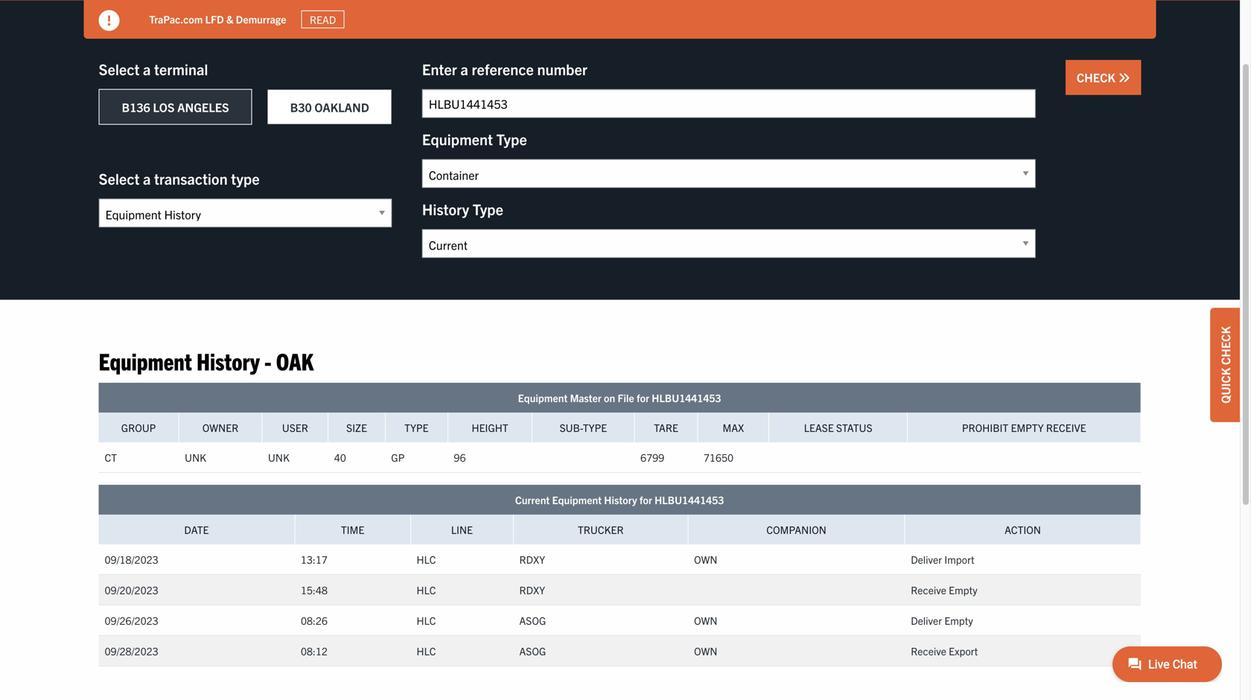 Task type: locate. For each thing, give the bounding box(es) containing it.
hlbu1441453 down 71650
[[655, 493, 724, 506]]

deliver import
[[911, 553, 975, 566]]

master
[[570, 391, 602, 404]]

2 horizontal spatial history
[[604, 493, 637, 506]]

0 vertical spatial receive
[[1046, 421, 1086, 434]]

reference
[[472, 60, 534, 78]]

select left transaction
[[99, 169, 140, 188]]

b136
[[122, 99, 150, 114]]

09/20/2023
[[105, 583, 158, 596]]

0 vertical spatial hlbu1441453
[[652, 391, 721, 404]]

hlc for 08:12
[[417, 644, 436, 658]]

hlbu1441453
[[652, 391, 721, 404], [655, 493, 724, 506]]

2 rdxy from the top
[[519, 583, 545, 596]]

lease
[[804, 421, 834, 434]]

2 hlc from the top
[[417, 583, 436, 596]]

0 vertical spatial rdxy
[[519, 553, 545, 566]]

hlbu1441453 up tare
[[652, 391, 721, 404]]

type down enter a reference number
[[496, 130, 527, 148]]

terminal
[[154, 60, 208, 78]]

15:48
[[301, 583, 328, 596]]

2 select from the top
[[99, 169, 140, 188]]

export
[[949, 644, 978, 658]]

1 rdxy from the top
[[519, 553, 545, 566]]

type for sub-type
[[583, 421, 607, 434]]

1 horizontal spatial check
[[1218, 326, 1233, 365]]

2 vertical spatial receive
[[911, 644, 946, 658]]

current
[[515, 493, 550, 506]]

receive export
[[911, 644, 978, 658]]

1 unk from the left
[[185, 451, 206, 464]]

enter
[[422, 60, 457, 78]]

1 vertical spatial for
[[640, 493, 652, 506]]

trapac.com
[[149, 12, 203, 26]]

history
[[422, 200, 469, 218], [197, 346, 260, 375], [604, 493, 637, 506]]

read
[[310, 13, 336, 26]]

history type
[[422, 200, 503, 218]]

0 vertical spatial for
[[637, 391, 649, 404]]

0 vertical spatial own
[[694, 553, 717, 566]]

2 vertical spatial own
[[694, 644, 717, 658]]

file
[[618, 391, 634, 404]]

lease status
[[804, 421, 873, 434]]

equipment up history type
[[422, 130, 493, 148]]

a
[[143, 60, 151, 78], [461, 60, 468, 78], [143, 169, 151, 188]]

lfd
[[205, 12, 224, 26]]

1 own from the top
[[694, 553, 717, 566]]

71650
[[704, 451, 734, 464]]

1 hlc from the top
[[417, 553, 436, 566]]

3 own from the top
[[694, 644, 717, 658]]

2 vertical spatial empty
[[945, 614, 973, 627]]

own for deliver empty
[[694, 614, 717, 627]]

type down equipment type at the top
[[473, 200, 503, 218]]

action
[[1005, 523, 1041, 536]]

1 vertical spatial rdxy
[[519, 583, 545, 596]]

for
[[637, 391, 649, 404], [640, 493, 652, 506]]

unk down owner
[[185, 451, 206, 464]]

0 horizontal spatial solid image
[[99, 10, 120, 31]]

type
[[496, 130, 527, 148], [473, 200, 503, 218], [405, 421, 429, 434], [583, 421, 607, 434]]

empty right prohibit
[[1011, 421, 1044, 434]]

check
[[1077, 70, 1118, 85], [1218, 326, 1233, 365]]

companion
[[767, 523, 827, 536]]

1 vertical spatial deliver
[[911, 614, 942, 627]]

asog
[[519, 614, 546, 627], [519, 644, 546, 658]]

6799
[[641, 451, 664, 464]]

a right enter
[[461, 60, 468, 78]]

empty
[[1011, 421, 1044, 434], [949, 583, 978, 596], [945, 614, 973, 627]]

1 vertical spatial select
[[99, 169, 140, 188]]

a for transaction
[[143, 169, 151, 188]]

09/26/2023
[[105, 614, 158, 627]]

type down the master
[[583, 421, 607, 434]]

solid image
[[99, 10, 120, 31], [1118, 72, 1130, 84]]

Enter a reference number text field
[[422, 89, 1036, 118]]

1 select from the top
[[99, 60, 140, 78]]

0 vertical spatial check
[[1077, 70, 1118, 85]]

2 deliver from the top
[[911, 614, 942, 627]]

96
[[454, 451, 466, 464]]

deliver left import
[[911, 553, 942, 566]]

0 vertical spatial deliver
[[911, 553, 942, 566]]

import
[[945, 553, 975, 566]]

for down 6799
[[640, 493, 652, 506]]

quick check link
[[1210, 308, 1240, 422]]

3 hlc from the top
[[417, 614, 436, 627]]

equipment up 'sub-'
[[518, 391, 568, 404]]

receive empty
[[911, 583, 978, 596]]

1 horizontal spatial solid image
[[1118, 72, 1130, 84]]

1 vertical spatial receive
[[911, 583, 946, 596]]

rdxy
[[519, 553, 545, 566], [519, 583, 545, 596]]

hlc
[[417, 553, 436, 566], [417, 583, 436, 596], [417, 614, 436, 627], [417, 644, 436, 658]]

check button
[[1066, 60, 1141, 95]]

type
[[231, 169, 260, 188]]

for right file
[[637, 391, 649, 404]]

1 vertical spatial own
[[694, 614, 717, 627]]

b30 oakland
[[290, 99, 369, 114]]

read link
[[301, 10, 345, 28]]

equipment up group
[[99, 346, 192, 375]]

select up b136
[[99, 60, 140, 78]]

quick
[[1218, 368, 1233, 404]]

equipment type
[[422, 130, 527, 148]]

equipment
[[422, 130, 493, 148], [99, 346, 192, 375], [518, 391, 568, 404], [552, 493, 602, 506]]

&
[[226, 12, 233, 26]]

1 deliver from the top
[[911, 553, 942, 566]]

1 horizontal spatial history
[[422, 200, 469, 218]]

trapac.com lfd & demurrage
[[149, 12, 286, 26]]

1 vertical spatial asog
[[519, 644, 546, 658]]

prohibit
[[962, 421, 1009, 434]]

empty down import
[[949, 583, 978, 596]]

1 vertical spatial history
[[197, 346, 260, 375]]

2 asog from the top
[[519, 644, 546, 658]]

size
[[346, 421, 367, 434]]

08:12
[[301, 644, 328, 658]]

empty up export
[[945, 614, 973, 627]]

0 horizontal spatial unk
[[185, 451, 206, 464]]

0 vertical spatial select
[[99, 60, 140, 78]]

deliver
[[911, 553, 942, 566], [911, 614, 942, 627]]

1 asog from the top
[[519, 614, 546, 627]]

unk down 'user'
[[268, 451, 290, 464]]

a for terminal
[[143, 60, 151, 78]]

0 vertical spatial solid image
[[99, 10, 120, 31]]

a left terminal on the left of page
[[143, 60, 151, 78]]

unk
[[185, 451, 206, 464], [268, 451, 290, 464]]

0 horizontal spatial check
[[1077, 70, 1118, 85]]

4 hlc from the top
[[417, 644, 436, 658]]

hlc for 08:26
[[417, 614, 436, 627]]

date
[[184, 523, 209, 536]]

own
[[694, 553, 717, 566], [694, 614, 717, 627], [694, 644, 717, 658]]

type for equipment type
[[496, 130, 527, 148]]

0 vertical spatial empty
[[1011, 421, 1044, 434]]

1 vertical spatial solid image
[[1118, 72, 1130, 84]]

2 own from the top
[[694, 614, 717, 627]]

13:17
[[301, 553, 328, 566]]

a left transaction
[[143, 169, 151, 188]]

receive
[[1046, 421, 1086, 434], [911, 583, 946, 596], [911, 644, 946, 658]]

deliver down receive empty
[[911, 614, 942, 627]]

0 vertical spatial asog
[[519, 614, 546, 627]]

1 vertical spatial empty
[[949, 583, 978, 596]]

select
[[99, 60, 140, 78], [99, 169, 140, 188]]

a for reference
[[461, 60, 468, 78]]

1 horizontal spatial unk
[[268, 451, 290, 464]]



Task type: describe. For each thing, give the bounding box(es) containing it.
receive for receive empty
[[911, 583, 946, 596]]

user
[[282, 421, 308, 434]]

type for history type
[[473, 200, 503, 218]]

height
[[472, 421, 508, 434]]

sub-type
[[560, 421, 607, 434]]

ct
[[105, 451, 117, 464]]

0 horizontal spatial history
[[197, 346, 260, 375]]

rdxy for 15:48
[[519, 583, 545, 596]]

equipment for equipment history - oak
[[99, 346, 192, 375]]

quick check
[[1218, 326, 1233, 404]]

1 vertical spatial hlbu1441453
[[655, 493, 724, 506]]

select for select a terminal
[[99, 60, 140, 78]]

equipment up trucker
[[552, 493, 602, 506]]

b30
[[290, 99, 312, 114]]

deliver for deliver empty
[[911, 614, 942, 627]]

asog for 08:26
[[519, 614, 546, 627]]

hlc for 15:48
[[417, 583, 436, 596]]

-
[[264, 346, 271, 375]]

on
[[604, 391, 615, 404]]

1 vertical spatial check
[[1218, 326, 1233, 365]]

own for deliver import
[[694, 553, 717, 566]]

2 unk from the left
[[268, 451, 290, 464]]

08:26
[[301, 614, 328, 627]]

equipment master on file for hlbu1441453
[[518, 391, 721, 404]]

empty for deliver
[[945, 614, 973, 627]]

check inside button
[[1077, 70, 1118, 85]]

hlc for 13:17
[[417, 553, 436, 566]]

demurrage
[[236, 12, 286, 26]]

select for select a transaction type
[[99, 169, 140, 188]]

number
[[537, 60, 587, 78]]

09/28/2023
[[105, 644, 158, 658]]

status
[[836, 421, 873, 434]]

angeles
[[177, 99, 229, 114]]

solid image inside check button
[[1118, 72, 1130, 84]]

gp
[[391, 451, 405, 464]]

2 vertical spatial history
[[604, 493, 637, 506]]

current equipment history for hlbu1441453
[[515, 493, 724, 506]]

prohibit empty receive
[[962, 421, 1086, 434]]

group
[[121, 421, 156, 434]]

select a transaction type
[[99, 169, 260, 188]]

type up gp
[[405, 421, 429, 434]]

owner
[[202, 421, 238, 434]]

oak
[[276, 346, 314, 375]]

time
[[341, 523, 364, 536]]

own for receive export
[[694, 644, 717, 658]]

receive for receive export
[[911, 644, 946, 658]]

empty for receive
[[949, 583, 978, 596]]

transaction
[[154, 169, 228, 188]]

equipment history - oak
[[99, 346, 314, 375]]

line
[[451, 523, 473, 536]]

enter a reference number
[[422, 60, 587, 78]]

asog for 08:12
[[519, 644, 546, 658]]

deliver for deliver import
[[911, 553, 942, 566]]

los
[[153, 99, 175, 114]]

rdxy for 13:17
[[519, 553, 545, 566]]

deliver empty
[[911, 614, 973, 627]]

equipment for equipment master on file for hlbu1441453
[[518, 391, 568, 404]]

empty for prohibit
[[1011, 421, 1044, 434]]

max
[[723, 421, 744, 434]]

40
[[334, 451, 346, 464]]

trucker
[[578, 523, 624, 536]]

b136 los angeles
[[122, 99, 229, 114]]

0 vertical spatial history
[[422, 200, 469, 218]]

oakland
[[315, 99, 369, 114]]

select a terminal
[[99, 60, 208, 78]]

equipment for equipment type
[[422, 130, 493, 148]]

sub-
[[560, 421, 583, 434]]

09/18/2023
[[105, 553, 158, 566]]

tare
[[654, 421, 678, 434]]



Task type: vqa. For each thing, say whether or not it's contained in the screenshot.


